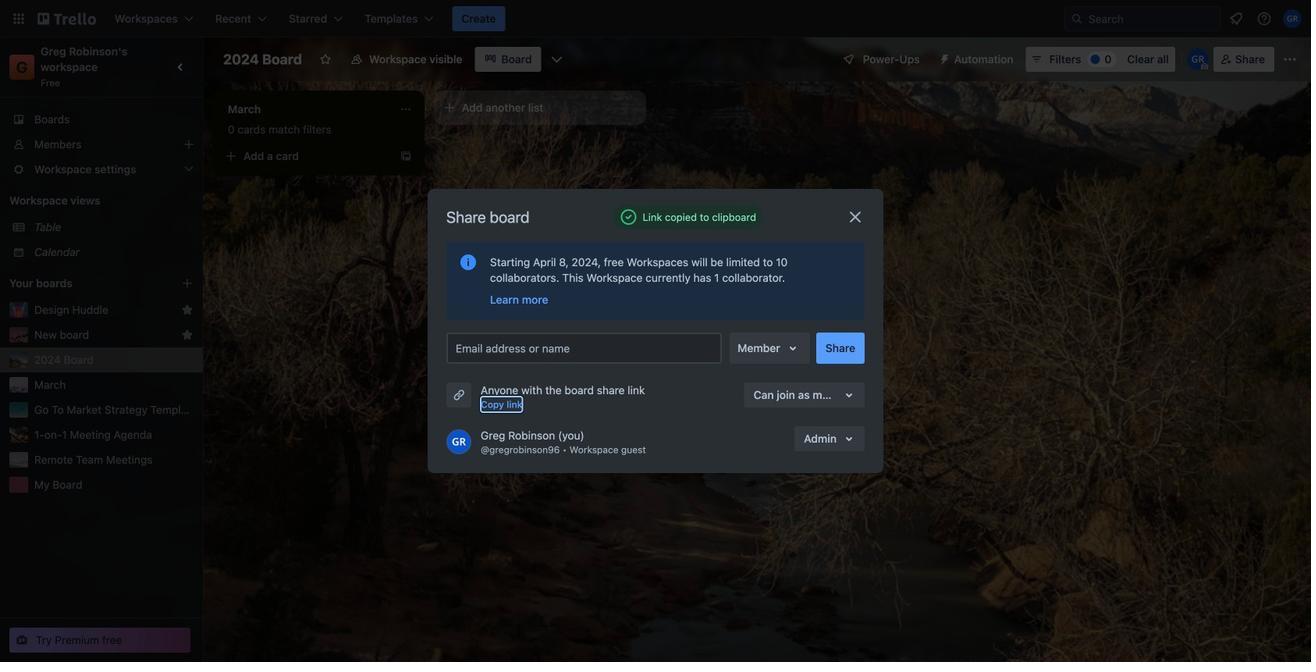 Task type: locate. For each thing, give the bounding box(es) containing it.
1 vertical spatial starred icon image
[[181, 329, 194, 341]]

customize views image
[[549, 52, 565, 67]]

1 starred icon image from the top
[[181, 304, 194, 316]]

create from template… image
[[400, 150, 412, 162]]

2 horizontal spatial greg robinson (gregrobinson96) image
[[1284, 9, 1302, 28]]

2 vertical spatial greg robinson (gregrobinson96) image
[[447, 429, 472, 454]]

open information menu image
[[1257, 11, 1273, 27]]

0 vertical spatial greg robinson (gregrobinson96) image
[[1284, 9, 1302, 28]]

Search field
[[1084, 8, 1220, 30]]

0 vertical spatial starred icon image
[[181, 304, 194, 316]]

Email address or name text field
[[456, 337, 719, 359]]

starred icon image
[[181, 304, 194, 316], [181, 329, 194, 341]]

greg robinson (gregrobinson96) image
[[1284, 9, 1302, 28], [1187, 48, 1209, 70], [447, 429, 472, 454]]

close image
[[846, 208, 865, 226]]

status
[[613, 205, 763, 230]]

1 vertical spatial greg robinson (gregrobinson96) image
[[1187, 48, 1209, 70]]



Task type: vqa. For each thing, say whether or not it's contained in the screenshot.
the topmost Greg Robinson (gregrobinson96) image
yes



Task type: describe. For each thing, give the bounding box(es) containing it.
1 horizontal spatial greg robinson (gregrobinson96) image
[[1187, 48, 1209, 70]]

search image
[[1071, 12, 1084, 25]]

primary element
[[0, 0, 1312, 37]]

0 horizontal spatial greg robinson (gregrobinson96) image
[[447, 429, 472, 454]]

star or unstar board image
[[319, 53, 332, 66]]

0 notifications image
[[1227, 9, 1246, 28]]

sm image
[[933, 47, 955, 69]]

2 starred icon image from the top
[[181, 329, 194, 341]]

show menu image
[[1283, 52, 1298, 67]]

add board image
[[181, 277, 194, 290]]

your boards with 8 items element
[[9, 274, 158, 293]]

Board name text field
[[215, 47, 310, 72]]



